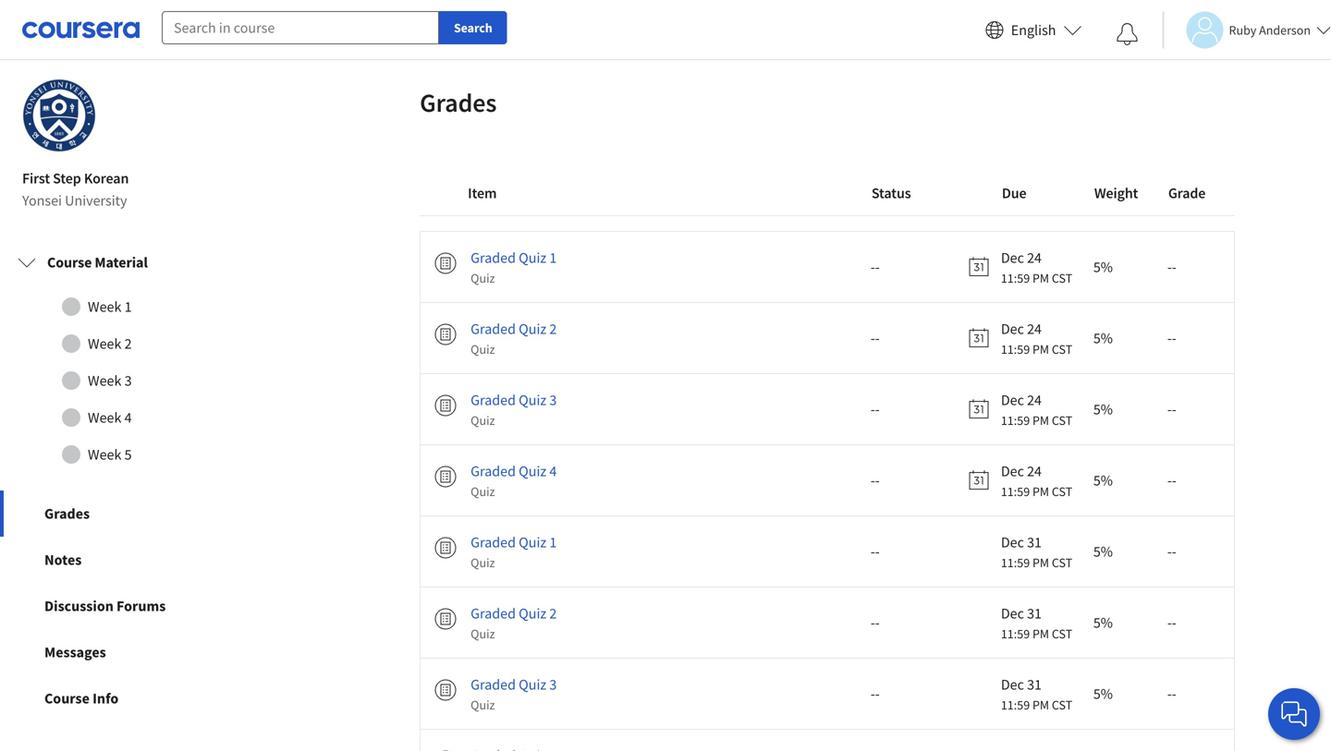 Task type: locate. For each thing, give the bounding box(es) containing it.
1 vertical spatial graded quiz 2 cell
[[471, 603, 739, 644]]

1 vertical spatial graded quiz 3 quiz
[[471, 676, 557, 714]]

graded quiz 1 cell down item 'column header'
[[471, 247, 739, 288]]

24 for 3
[[1028, 391, 1042, 410]]

graded quiz 2 link
[[471, 318, 557, 340], [471, 603, 557, 625]]

graded quiz 1 cell down 'graded quiz 4' cell
[[471, 532, 739, 573]]

graded quiz 3 link
[[471, 389, 557, 412], [471, 674, 557, 697]]

1 graded quiz 3 link from the top
[[471, 389, 557, 412]]

search
[[454, 19, 493, 36]]

dec 24 11:59 pm cst for 2
[[1002, 320, 1073, 358]]

0 vertical spatial course
[[47, 253, 92, 272]]

--
[[871, 258, 880, 277], [1168, 258, 1177, 277], [871, 329, 880, 348], [1168, 329, 1177, 348], [871, 401, 880, 419], [1168, 401, 1177, 419], [871, 472, 880, 490], [1168, 472, 1177, 490], [871, 543, 880, 561], [1168, 543, 1177, 561], [871, 614, 880, 633], [1168, 614, 1177, 633], [871, 685, 880, 704], [1168, 685, 1177, 704]]

1 11:59 from the top
[[1002, 270, 1030, 287]]

course left 'material'
[[47, 253, 92, 272]]

graded quiz 2 cell
[[471, 318, 739, 359], [471, 603, 739, 644]]

week 2 link
[[18, 326, 249, 363]]

due soon image
[[968, 256, 990, 278], [968, 398, 990, 420], [968, 469, 990, 492]]

quiz
[[519, 249, 547, 267], [471, 270, 495, 287], [519, 320, 547, 339], [471, 341, 495, 358], [519, 391, 547, 410], [471, 413, 495, 429], [519, 463, 547, 481], [471, 484, 495, 500], [519, 534, 547, 552], [471, 555, 495, 572], [519, 605, 547, 623], [471, 626, 495, 643], [519, 676, 547, 695], [471, 697, 495, 714]]

24 for 4
[[1028, 463, 1042, 481]]

0 vertical spatial graded quiz 1 cell
[[471, 247, 739, 288]]

yonsei
[[22, 192, 62, 210]]

7 row from the top
[[420, 587, 1236, 659]]

2 31 from the top
[[1028, 605, 1042, 623]]

0 vertical spatial 1
[[550, 249, 557, 267]]

graded for 1st graded quiz 3 link
[[471, 391, 516, 410]]

forums
[[117, 598, 166, 616]]

5% for 1st graded quiz 3 link
[[1094, 401, 1114, 419]]

2 dec 24 11:59 pm cst from the top
[[1002, 320, 1073, 358]]

3 due soon image from the top
[[968, 469, 990, 492]]

2 vertical spatial dec 31 11:59 pm cst
[[1002, 676, 1073, 714]]

week 2
[[88, 335, 132, 353]]

graded quiz 2 quiz
[[471, 320, 557, 358], [471, 605, 557, 643]]

0 vertical spatial graded quiz 3 cell
[[471, 389, 739, 430]]

weight column header
[[1095, 182, 1139, 204]]

grade column header
[[1169, 182, 1206, 204]]

1 vertical spatial graded quiz 1 quiz
[[471, 534, 557, 572]]

dec 24 cell
[[968, 247, 1079, 288], [968, 318, 1079, 359], [968, 389, 1079, 430], [968, 461, 1079, 501]]

week up week 4
[[88, 372, 122, 390]]

3 11:59 from the top
[[1002, 413, 1030, 429]]

due soon image for graded quiz 1
[[968, 256, 990, 278]]

1 dec 24 cell from the top
[[968, 247, 1079, 288]]

0 vertical spatial due soon image
[[968, 256, 990, 278]]

2 graded quiz 3 quiz from the top
[[471, 676, 557, 714]]

4 dec 24 cell from the top
[[968, 461, 1079, 501]]

2 row from the top
[[420, 231, 1236, 302]]

graded quiz 3 quiz for second graded quiz 3 link from the top of the assignments table grid
[[471, 676, 557, 714]]

2 5% from the top
[[1094, 329, 1114, 348]]

1 5% from the top
[[1094, 258, 1114, 277]]

course material button
[[3, 237, 264, 289]]

7 dec from the top
[[1002, 676, 1025, 695]]

dec 24 11:59 pm cst for 1
[[1002, 249, 1073, 287]]

0 vertical spatial 4
[[124, 409, 132, 427]]

1 vertical spatial graded quiz 1 cell
[[471, 532, 739, 573]]

graded quiz 1 link down graded quiz 4 quiz
[[471, 532, 557, 554]]

1 graded quiz 3 cell from the top
[[471, 389, 739, 430]]

cst
[[1052, 270, 1073, 287], [1052, 341, 1073, 358], [1052, 413, 1073, 429], [1052, 484, 1073, 500], [1052, 555, 1073, 572], [1052, 626, 1073, 643], [1052, 697, 1073, 714]]

4 dec 24 11:59 pm cst from the top
[[1002, 463, 1073, 500]]

3 pm from the top
[[1033, 413, 1050, 429]]

6 graded from the top
[[471, 605, 516, 623]]

graded
[[471, 249, 516, 267], [471, 320, 516, 339], [471, 391, 516, 410], [471, 463, 516, 481], [471, 534, 516, 552], [471, 605, 516, 623], [471, 676, 516, 695]]

3 dec 31 11:59 pm cst from the top
[[1002, 676, 1073, 714]]

-
[[871, 258, 876, 277], [876, 258, 880, 277], [1168, 258, 1173, 277], [1173, 258, 1177, 277], [871, 329, 876, 348], [876, 329, 880, 348], [1168, 329, 1173, 348], [1173, 329, 1177, 348], [871, 401, 876, 419], [876, 401, 880, 419], [1168, 401, 1173, 419], [1173, 401, 1177, 419], [871, 472, 876, 490], [876, 472, 880, 490], [1168, 472, 1173, 490], [1173, 472, 1177, 490], [871, 543, 876, 561], [876, 543, 880, 561], [1168, 543, 1173, 561], [1173, 543, 1177, 561], [871, 614, 876, 633], [876, 614, 880, 633], [1168, 614, 1173, 633], [1173, 614, 1177, 633], [871, 685, 876, 704], [876, 685, 880, 704], [1168, 685, 1173, 704], [1173, 685, 1177, 704]]

dec
[[1002, 249, 1025, 267], [1002, 320, 1025, 339], [1002, 391, 1025, 410], [1002, 463, 1025, 481], [1002, 534, 1025, 552], [1002, 605, 1025, 623], [1002, 676, 1025, 695]]

1 vertical spatial 1
[[124, 298, 132, 316]]

dec 31 11:59 pm cst
[[1002, 534, 1073, 572], [1002, 605, 1073, 643], [1002, 676, 1073, 714]]

1 graded quiz 3 quiz from the top
[[471, 391, 557, 429]]

5 row from the top
[[420, 445, 1236, 516]]

1 graded quiz 2 cell from the top
[[471, 318, 739, 359]]

first
[[22, 169, 50, 188]]

2 vertical spatial 31
[[1028, 676, 1042, 695]]

graded quiz 2 quiz for second graded quiz 2 link from the top of the assignments table grid
[[471, 605, 557, 643]]

3 dec from the top
[[1002, 391, 1025, 410]]

2 graded quiz 1 link from the top
[[471, 532, 557, 554]]

0 vertical spatial graded quiz 2 cell
[[471, 318, 739, 359]]

course inside dropdown button
[[47, 253, 92, 272]]

grades
[[420, 87, 497, 119], [44, 505, 90, 524]]

5%
[[1094, 258, 1114, 277], [1094, 329, 1114, 348], [1094, 401, 1114, 419], [1094, 472, 1114, 490], [1094, 543, 1114, 561], [1094, 614, 1114, 633], [1094, 685, 1114, 704]]

row containing item
[[420, 171, 1236, 216]]

0 vertical spatial graded quiz 3 link
[[471, 389, 557, 412]]

grades down search button
[[420, 87, 497, 119]]

2 vertical spatial 1
[[550, 534, 557, 552]]

week up week 5
[[88, 409, 122, 427]]

5 week from the top
[[88, 446, 122, 464]]

1 vertical spatial graded quiz 2 link
[[471, 603, 557, 625]]

ruby
[[1230, 22, 1257, 38]]

due
[[1002, 184, 1027, 203]]

11:59
[[1002, 270, 1030, 287], [1002, 341, 1030, 358], [1002, 413, 1030, 429], [1002, 484, 1030, 500], [1002, 555, 1030, 572], [1002, 626, 1030, 643], [1002, 697, 1030, 714]]

31 for 2
[[1028, 605, 1042, 623]]

1 vertical spatial 31
[[1028, 605, 1042, 623]]

1 row from the top
[[420, 171, 1236, 216]]

item
[[468, 184, 497, 203]]

4 dec from the top
[[1002, 463, 1025, 481]]

4 graded from the top
[[471, 463, 516, 481]]

1 vertical spatial graded quiz 3 cell
[[471, 674, 739, 715]]

0 vertical spatial dec 31 11:59 pm cst
[[1002, 534, 1073, 572]]

discussion
[[44, 598, 114, 616]]

7 graded from the top
[[471, 676, 516, 695]]

graded quiz 1 link down item
[[471, 247, 557, 269]]

1 graded quiz 2 quiz from the top
[[471, 320, 557, 358]]

1 vertical spatial course
[[44, 690, 90, 709]]

7 11:59 from the top
[[1002, 697, 1030, 714]]

1
[[550, 249, 557, 267], [124, 298, 132, 316], [550, 534, 557, 552]]

24 for 2
[[1028, 320, 1042, 339]]

0 horizontal spatial grades
[[44, 505, 90, 524]]

graded quiz 1 quiz down graded quiz 4 quiz
[[471, 534, 557, 572]]

discussion forums
[[44, 598, 166, 616]]

dec 31 11:59 pm cst for 3
[[1002, 676, 1073, 714]]

2 graded quiz 3 cell from the top
[[471, 674, 739, 715]]

3 dec 24 cell from the top
[[968, 389, 1079, 430]]

0 vertical spatial graded quiz 1 quiz
[[471, 249, 557, 287]]

3 dec 24 11:59 pm cst from the top
[[1002, 391, 1073, 429]]

24 for 1
[[1028, 249, 1042, 267]]

week left 5
[[88, 446, 122, 464]]

graded inside graded quiz 4 quiz
[[471, 463, 516, 481]]

1 graded quiz 1 quiz from the top
[[471, 249, 557, 287]]

english button
[[978, 0, 1090, 60]]

week 5
[[88, 446, 132, 464]]

first step korean yonsei university
[[22, 169, 129, 210]]

due soon image for graded quiz 4
[[968, 469, 990, 492]]

pm
[[1033, 270, 1050, 287], [1033, 341, 1050, 358], [1033, 413, 1050, 429], [1033, 484, 1050, 500], [1033, 555, 1050, 572], [1033, 626, 1050, 643], [1033, 697, 1050, 714]]

1 vertical spatial due soon image
[[968, 398, 990, 420]]

1 vertical spatial 3
[[550, 391, 557, 410]]

dec 31 11:59 pm cst for 2
[[1002, 605, 1073, 643]]

5% for graded quiz 4 "link"
[[1094, 472, 1114, 490]]

2
[[550, 320, 557, 339], [124, 335, 132, 353], [550, 605, 557, 623]]

4 5% from the top
[[1094, 472, 1114, 490]]

3 for 1st graded quiz 3 link
[[550, 391, 557, 410]]

1 horizontal spatial grades
[[420, 87, 497, 119]]

2 graded quiz 2 quiz from the top
[[471, 605, 557, 643]]

5% for second graded quiz 2 link from the bottom of the assignments table grid
[[1094, 329, 1114, 348]]

row
[[420, 171, 1236, 216], [420, 231, 1236, 302], [420, 302, 1236, 374], [420, 374, 1236, 445], [420, 445, 1236, 516], [420, 516, 1236, 587], [420, 587, 1236, 659], [420, 659, 1236, 730]]

graded quiz 1 link
[[471, 247, 557, 269], [471, 532, 557, 554]]

0 vertical spatial graded quiz 1 link
[[471, 247, 557, 269]]

1 24 from the top
[[1028, 249, 1042, 267]]

6 pm from the top
[[1033, 626, 1050, 643]]

due column header
[[1002, 182, 1078, 204]]

0 vertical spatial 31
[[1028, 534, 1042, 552]]

course info link
[[0, 676, 266, 722]]

5 dec from the top
[[1002, 534, 1025, 552]]

2 dec 24 cell from the top
[[968, 318, 1079, 359]]

grades link
[[0, 491, 266, 537]]

ruby anderson
[[1230, 22, 1312, 38]]

0 vertical spatial graded quiz 2 quiz
[[471, 320, 557, 358]]

week 1
[[88, 298, 132, 316]]

grades up notes
[[44, 505, 90, 524]]

5% for second graded quiz 3 link from the top of the assignments table grid
[[1094, 685, 1114, 704]]

3 graded from the top
[[471, 391, 516, 410]]

24
[[1028, 249, 1042, 267], [1028, 320, 1042, 339], [1028, 391, 1042, 410], [1028, 463, 1042, 481]]

1 due soon image from the top
[[968, 256, 990, 278]]

2 24 from the top
[[1028, 320, 1042, 339]]

course
[[47, 253, 92, 272], [44, 690, 90, 709]]

1 dec 24 11:59 pm cst from the top
[[1002, 249, 1073, 287]]

english
[[1012, 21, 1057, 39]]

0 vertical spatial graded quiz 2 link
[[471, 318, 557, 340]]

31 for 1
[[1028, 534, 1042, 552]]

3 week from the top
[[88, 372, 122, 390]]

graded quiz 4 link
[[471, 461, 557, 483]]

dec 24 11:59 pm cst
[[1002, 249, 1073, 287], [1002, 320, 1073, 358], [1002, 391, 1073, 429], [1002, 463, 1073, 500]]

course for course info
[[44, 690, 90, 709]]

1 graded quiz 2 link from the top
[[471, 318, 557, 340]]

graded quiz 1 cell
[[471, 247, 739, 288], [471, 532, 739, 573]]

week 3
[[88, 372, 132, 390]]

graded quiz 3 cell
[[471, 389, 739, 430], [471, 674, 739, 715]]

week
[[88, 298, 122, 316], [88, 335, 122, 353], [88, 372, 122, 390], [88, 409, 122, 427], [88, 446, 122, 464]]

weight
[[1095, 184, 1139, 203]]

2 due soon image from the top
[[968, 398, 990, 420]]

week up the week 2
[[88, 298, 122, 316]]

1 vertical spatial 4
[[550, 463, 557, 481]]

1 graded from the top
[[471, 249, 516, 267]]

2 week from the top
[[88, 335, 122, 353]]

1 vertical spatial dec 31 11:59 pm cst
[[1002, 605, 1073, 643]]

0 vertical spatial graded quiz 3 quiz
[[471, 391, 557, 429]]

6 5% from the top
[[1094, 614, 1114, 633]]

grade
[[1169, 184, 1206, 203]]

row containing graded quiz 4
[[420, 445, 1236, 516]]

2 graded quiz 2 cell from the top
[[471, 603, 739, 644]]

3 31 from the top
[[1028, 676, 1042, 695]]

0 vertical spatial 3
[[124, 372, 132, 390]]

7 5% from the top
[[1094, 685, 1114, 704]]

1 dec from the top
[[1002, 249, 1025, 267]]

3 inside week 3 link
[[124, 372, 132, 390]]

3 24 from the top
[[1028, 391, 1042, 410]]

dec 24 cell for graded quiz 3
[[968, 389, 1079, 430]]

1 graded quiz 1 link from the top
[[471, 247, 557, 269]]

1 vertical spatial grades
[[44, 505, 90, 524]]

1 pm from the top
[[1033, 270, 1050, 287]]

notes
[[44, 551, 82, 570]]

2 dec 31 11:59 pm cst from the top
[[1002, 605, 1073, 643]]

4
[[124, 409, 132, 427], [550, 463, 557, 481]]

7 pm from the top
[[1033, 697, 1050, 714]]

week down week 1
[[88, 335, 122, 353]]

dec 31 11:59 pm cst for 1
[[1002, 534, 1073, 572]]

2 pm from the top
[[1033, 341, 1050, 358]]

graded quiz 1 quiz
[[471, 249, 557, 287], [471, 534, 557, 572]]

1 vertical spatial graded quiz 1 link
[[471, 532, 557, 554]]

messages
[[44, 644, 106, 662]]

graded quiz 3 quiz
[[471, 391, 557, 429], [471, 676, 557, 714]]

1 31 from the top
[[1028, 534, 1042, 552]]

1 horizontal spatial 4
[[550, 463, 557, 481]]

3
[[124, 372, 132, 390], [550, 391, 557, 410], [550, 676, 557, 695]]

graded quiz 1 quiz down item
[[471, 249, 557, 287]]

1 vertical spatial graded quiz 2 quiz
[[471, 605, 557, 643]]

info
[[93, 690, 119, 709]]

1 vertical spatial graded quiz 3 link
[[471, 674, 557, 697]]

4 24 from the top
[[1028, 463, 1042, 481]]

2 vertical spatial 3
[[550, 676, 557, 695]]

course left info at the bottom left of page
[[44, 690, 90, 709]]

week 3 link
[[18, 363, 249, 400]]

1 dec 31 11:59 pm cst from the top
[[1002, 534, 1073, 572]]

3 row from the top
[[420, 302, 1236, 374]]

4 week from the top
[[88, 409, 122, 427]]

2 vertical spatial due soon image
[[968, 469, 990, 492]]

3 5% from the top
[[1094, 401, 1114, 419]]

dec 24 cell for graded quiz 4
[[968, 461, 1079, 501]]

31
[[1028, 534, 1042, 552], [1028, 605, 1042, 623], [1028, 676, 1042, 695]]

31 for 3
[[1028, 676, 1042, 695]]

1 week from the top
[[88, 298, 122, 316]]

week for week 1
[[88, 298, 122, 316]]

dec 24 cell for graded quiz 2
[[968, 318, 1079, 359]]

5 11:59 from the top
[[1002, 555, 1030, 572]]

2 graded from the top
[[471, 320, 516, 339]]

dec 24 11:59 pm cst for 4
[[1002, 463, 1073, 500]]

status
[[872, 184, 912, 203]]

0 vertical spatial grades
[[420, 87, 497, 119]]



Task type: describe. For each thing, give the bounding box(es) containing it.
week 1 link
[[18, 289, 249, 326]]

course for course material
[[47, 253, 92, 272]]

4 row from the top
[[420, 374, 1236, 445]]

4 pm from the top
[[1033, 484, 1050, 500]]

4 cst from the top
[[1052, 484, 1073, 500]]

2 graded quiz 1 quiz from the top
[[471, 534, 557, 572]]

course info
[[44, 690, 119, 709]]

0 horizontal spatial 4
[[124, 409, 132, 427]]

dec 24 cell for graded quiz 1
[[968, 247, 1079, 288]]

step
[[53, 169, 81, 188]]

Search in course text field
[[162, 11, 439, 44]]

item column header
[[468, 182, 824, 204]]

help center image
[[1284, 704, 1306, 726]]

assignments table grid
[[420, 171, 1236, 752]]

due soon image
[[968, 327, 990, 349]]

graded quiz 1 link for 1st graded quiz 1 cell from the top
[[471, 247, 557, 269]]

6 cst from the top
[[1052, 626, 1073, 643]]

1 cst from the top
[[1052, 270, 1073, 287]]

2 cst from the top
[[1052, 341, 1073, 358]]

status column header
[[872, 182, 954, 204]]

korean
[[84, 169, 129, 188]]

6 11:59 from the top
[[1002, 626, 1030, 643]]

3 cst from the top
[[1052, 413, 1073, 429]]

graded quiz 2 quiz for second graded quiz 2 link from the bottom of the assignments table grid
[[471, 320, 557, 358]]

graded for second graded quiz 2 link from the top of the assignments table grid
[[471, 605, 516, 623]]

material
[[95, 253, 148, 272]]

graded quiz 1 link for first graded quiz 1 cell from the bottom
[[471, 532, 557, 554]]

8 row from the top
[[420, 659, 1236, 730]]

3 for second graded quiz 3 link from the top of the assignments table grid
[[550, 676, 557, 695]]

5
[[124, 446, 132, 464]]

week for week 3
[[88, 372, 122, 390]]

course material
[[47, 253, 148, 272]]

anderson
[[1260, 22, 1312, 38]]

search button
[[439, 11, 507, 44]]

1 graded quiz 1 cell from the top
[[471, 247, 739, 288]]

graded quiz 4 cell
[[471, 461, 739, 501]]

week 4
[[88, 409, 132, 427]]

yonsei university image
[[22, 79, 96, 153]]

4 inside graded quiz 4 quiz
[[550, 463, 557, 481]]

notes link
[[0, 537, 266, 584]]

week for week 2
[[88, 335, 122, 353]]

graded for second graded quiz 2 link from the bottom of the assignments table grid
[[471, 320, 516, 339]]

week 5 link
[[18, 437, 249, 474]]

2 dec from the top
[[1002, 320, 1025, 339]]

coursera image
[[22, 15, 140, 45]]

due soon image for graded quiz 3
[[968, 398, 990, 420]]

messages link
[[0, 630, 266, 676]]

2 graded quiz 3 link from the top
[[471, 674, 557, 697]]

graded for graded quiz 4 "link"
[[471, 463, 516, 481]]

5 pm from the top
[[1033, 555, 1050, 572]]

6 dec from the top
[[1002, 605, 1025, 623]]

7 cst from the top
[[1052, 697, 1073, 714]]

graded quiz 3 quiz for 1st graded quiz 3 link
[[471, 391, 557, 429]]

5 cst from the top
[[1052, 555, 1073, 572]]

2 graded quiz 2 link from the top
[[471, 603, 557, 625]]

ruby anderson button
[[1163, 12, 1332, 49]]

week for week 5
[[88, 446, 122, 464]]

show notifications image
[[1117, 23, 1139, 45]]

dec 24 11:59 pm cst for 3
[[1002, 391, 1073, 429]]

university
[[65, 192, 127, 210]]

week 4 link
[[18, 400, 249, 437]]

week for week 4
[[88, 409, 122, 427]]

5% for second graded quiz 2 link from the top of the assignments table grid
[[1094, 614, 1114, 633]]

4 11:59 from the top
[[1002, 484, 1030, 500]]

2 11:59 from the top
[[1002, 341, 1030, 358]]

graded quiz 4 quiz
[[471, 463, 557, 500]]

graded for second graded quiz 3 link from the top of the assignments table grid
[[471, 676, 516, 695]]

chat with us image
[[1280, 700, 1310, 730]]

discussion forums link
[[0, 584, 266, 630]]

5 5% from the top
[[1094, 543, 1114, 561]]

6 row from the top
[[420, 516, 1236, 587]]

5 graded from the top
[[471, 534, 516, 552]]

2 graded quiz 1 cell from the top
[[471, 532, 739, 573]]



Task type: vqa. For each thing, say whether or not it's contained in the screenshot.
BI
no



